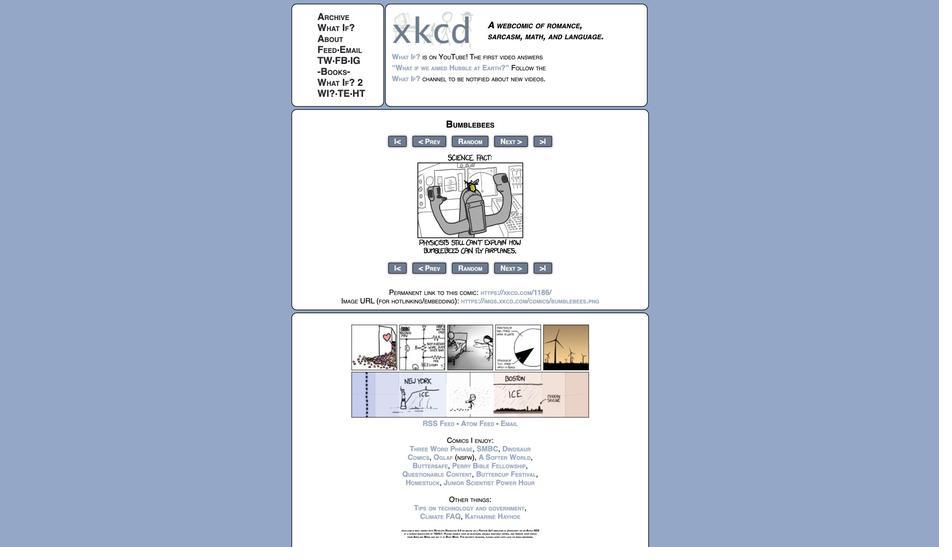 Task type: describe. For each thing, give the bounding box(es) containing it.
bumblebees image
[[417, 153, 523, 255]]

xkcd.com logo image
[[392, 11, 477, 48]]



Task type: locate. For each thing, give the bounding box(es) containing it.
selected comics image
[[352, 325, 589, 371]]

earth temperature timeline image
[[352, 372, 589, 418]]



